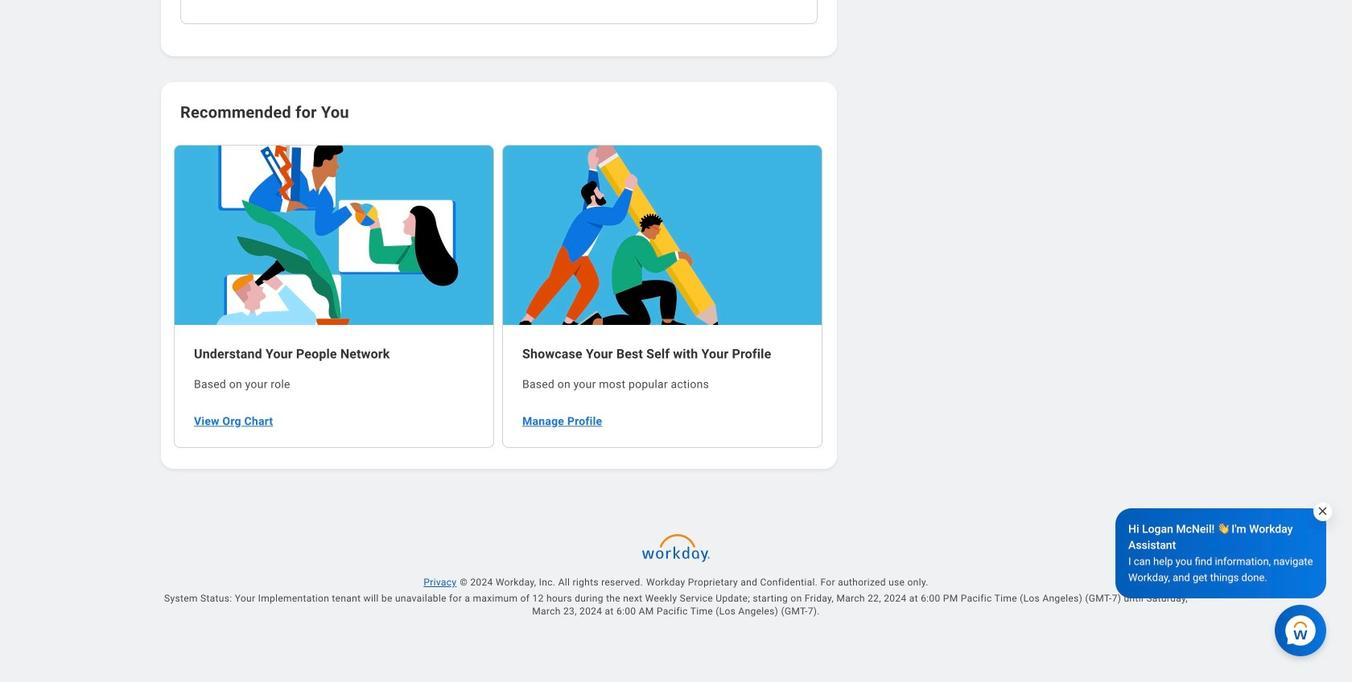 Task type: describe. For each thing, give the bounding box(es) containing it.
x image
[[1317, 506, 1330, 518]]



Task type: locate. For each thing, give the bounding box(es) containing it.
list
[[174, 143, 825, 450]]

workday assistant region
[[1116, 502, 1334, 657]]

footer
[[135, 527, 1218, 683]]



Task type: vqa. For each thing, say whether or not it's contained in the screenshot.
inbox large image
no



